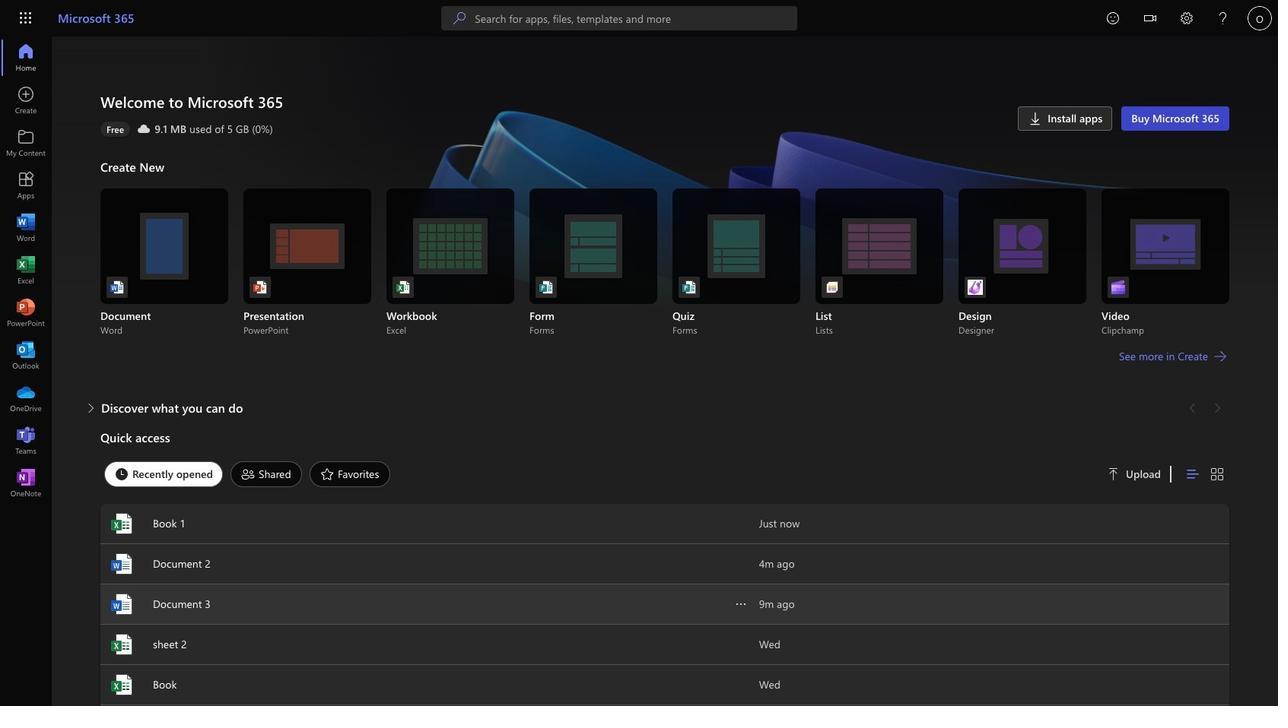 Task type: describe. For each thing, give the bounding box(es) containing it.
powerpoint image
[[18, 306, 33, 321]]

create new element
[[100, 155, 1229, 396]]

designer design image
[[968, 280, 983, 295]]

1 tab from the left
[[100, 462, 227, 488]]

excel image for the name sheet 2 cell
[[110, 633, 134, 657]]

powerpoint presentation image
[[253, 280, 268, 295]]

onenote image
[[18, 476, 33, 491]]

1 vertical spatial word image
[[110, 593, 134, 617]]

designer design image
[[968, 280, 983, 295]]

onedrive image
[[18, 391, 33, 406]]

my content image
[[18, 135, 33, 151]]

teams image
[[18, 434, 33, 449]]

excel workbook image
[[396, 280, 411, 295]]

lists list image
[[825, 280, 840, 295]]

word document image
[[110, 280, 125, 295]]

name book 1 cell
[[100, 512, 759, 536]]

Search box. Suggestions appear as you type. search field
[[475, 6, 798, 30]]



Task type: vqa. For each thing, say whether or not it's contained in the screenshot.
1st Excel image from the bottom of the page
yes



Task type: locate. For each thing, give the bounding box(es) containing it.
new quiz image
[[682, 280, 697, 295]]

excel image up powerpoint image on the top of page
[[18, 263, 33, 278]]

favorites element
[[310, 462, 391, 488]]

forms survey image
[[539, 280, 554, 295]]

excel image
[[110, 633, 134, 657], [110, 673, 134, 698]]

outlook image
[[18, 348, 33, 364]]

3 tab from the left
[[306, 462, 394, 488]]

navigation
[[0, 37, 52, 505]]

word image
[[110, 552, 134, 577]]

0 vertical spatial word image
[[18, 221, 33, 236]]

tab
[[100, 462, 227, 488], [227, 462, 306, 488], [306, 462, 394, 488]]

name book cell
[[100, 673, 759, 698]]

word image down word image
[[110, 593, 134, 617]]

list
[[100, 189, 1229, 336]]

1 excel image from the top
[[110, 633, 134, 657]]

o image
[[1248, 6, 1272, 30]]

name document 2 cell
[[100, 552, 759, 577]]

name document 3 cell
[[100, 593, 759, 617]]

2 tab from the left
[[227, 462, 306, 488]]

recently opened element
[[104, 462, 223, 488]]

excel image
[[18, 263, 33, 278], [110, 512, 134, 536]]

None search field
[[442, 6, 798, 30]]

word image down apps icon
[[18, 221, 33, 236]]

shared element
[[230, 462, 302, 488]]

excel image up word image
[[110, 512, 134, 536]]

name sheet 2 cell
[[100, 633, 759, 657]]

0 vertical spatial excel image
[[18, 263, 33, 278]]

1 horizontal spatial excel image
[[110, 512, 134, 536]]

1 horizontal spatial word image
[[110, 593, 134, 617]]

0 horizontal spatial word image
[[18, 221, 33, 236]]

2 excel image from the top
[[110, 673, 134, 698]]

application
[[0, 37, 1278, 707]]

banner
[[0, 0, 1278, 40]]

apps image
[[18, 178, 33, 193]]

this account doesn't have a microsoft 365 subscription. click to view your benefits. tooltip
[[100, 122, 130, 137]]

create image
[[18, 93, 33, 108]]

1 vertical spatial excel image
[[110, 673, 134, 698]]

word image
[[18, 221, 33, 236], [110, 593, 134, 617]]

tab list
[[100, 458, 1090, 491]]

0 horizontal spatial excel image
[[18, 263, 33, 278]]

1 vertical spatial excel image
[[110, 512, 134, 536]]

clipchamp video image
[[1111, 280, 1126, 295]]

excel image for name book cell
[[110, 673, 134, 698]]

home image
[[18, 50, 33, 65]]

0 vertical spatial excel image
[[110, 633, 134, 657]]



